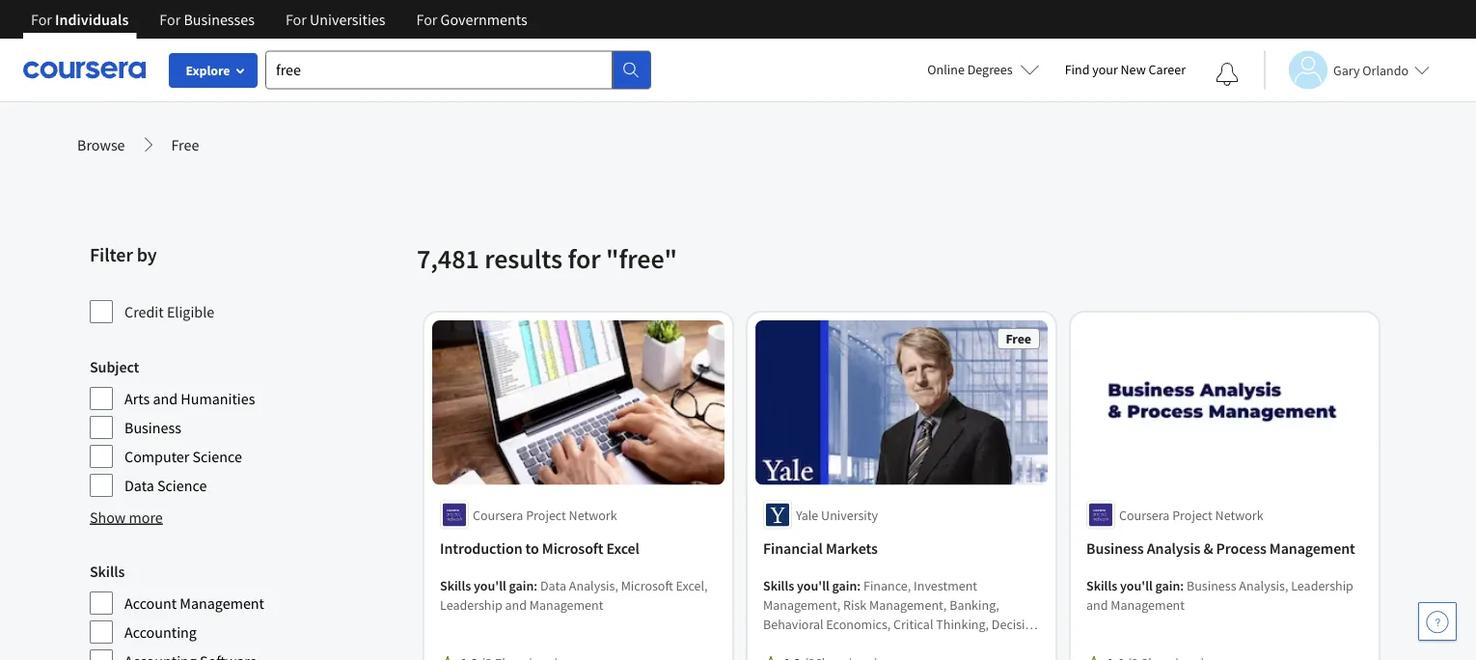Task type: describe. For each thing, give the bounding box(es) containing it.
you'll for business
[[1121, 577, 1153, 594]]

gain for markets
[[833, 577, 857, 594]]

computer science
[[125, 447, 242, 466]]

business for business analysis & process management
[[1087, 539, 1144, 558]]

gary orlando button
[[1264, 51, 1430, 89]]

show more button
[[90, 506, 163, 529]]

business analysis & process management link
[[1087, 537, 1364, 560]]

skills inside "skills" group
[[90, 562, 125, 581]]

and inside subject 'group'
[[153, 389, 178, 408]]

network for process
[[1216, 506, 1264, 524]]

arts and humanities
[[125, 389, 255, 408]]

browse link
[[77, 133, 125, 156]]

computer
[[125, 447, 189, 466]]

&
[[1204, 539, 1214, 558]]

process
[[1217, 539, 1267, 558]]

for
[[568, 242, 601, 276]]

new
[[1121, 61, 1146, 78]]

skills you'll gain : for financial
[[763, 577, 864, 594]]

data for science
[[125, 476, 154, 495]]

for governments
[[416, 10, 528, 29]]

business for business analysis, leadership and management
[[1187, 577, 1237, 594]]

economics,
[[827, 615, 891, 633]]

2 management, from the left
[[870, 596, 947, 613]]

filter by
[[90, 243, 157, 267]]

1 management, from the left
[[763, 596, 841, 613]]

for for universities
[[286, 10, 307, 29]]

financial markets link
[[763, 537, 1040, 560]]

gain for to
[[509, 577, 534, 594]]

7,481
[[417, 242, 479, 276]]

filter
[[90, 243, 133, 267]]

governments
[[441, 10, 528, 29]]

analysis, for excel
[[569, 577, 619, 594]]

critical
[[894, 615, 934, 633]]

banner navigation
[[15, 0, 543, 39]]

science for computer science
[[193, 447, 242, 466]]

for for businesses
[[160, 10, 181, 29]]

microsoft for analysis,
[[621, 577, 673, 594]]

introduction
[[440, 539, 523, 558]]

finance,
[[864, 577, 911, 594]]

financial
[[763, 539, 823, 558]]

investment
[[914, 577, 978, 594]]

behavioral
[[763, 615, 824, 633]]

data for analysis,
[[541, 577, 567, 594]]

making,
[[763, 635, 808, 652]]

for businesses
[[160, 10, 255, 29]]

What do you want to learn? text field
[[265, 51, 613, 89]]

online degrees button
[[912, 48, 1056, 91]]

data analysis, microsoft excel, leadership and management
[[440, 577, 708, 613]]

data science
[[125, 476, 207, 495]]

coursera for business
[[1120, 506, 1170, 524]]

excel
[[607, 539, 640, 558]]

microsoft for to
[[542, 539, 604, 558]]

university
[[821, 506, 878, 524]]

"free"
[[606, 242, 677, 276]]

business for business
[[125, 418, 181, 437]]

yale
[[796, 506, 819, 524]]

business analysis & process management
[[1087, 539, 1356, 558]]

businesses
[[184, 10, 255, 29]]

humanities
[[181, 389, 255, 408]]

leadership inside data analysis, microsoft excel, leadership and management
[[440, 596, 503, 613]]

science for data science
[[157, 476, 207, 495]]

individuals
[[55, 10, 129, 29]]

skills you'll gain : for business
[[1087, 577, 1187, 594]]

find your new career link
[[1056, 58, 1196, 82]]

account
[[125, 594, 177, 613]]

financial markets
[[763, 539, 878, 558]]

gain for analysis
[[1156, 577, 1181, 594]]

account management
[[125, 594, 264, 613]]

online
[[928, 61, 965, 78]]

show
[[90, 508, 126, 527]]

: for to
[[534, 577, 538, 594]]

management inside business analysis, leadership and management
[[1111, 596, 1185, 613]]

yale university
[[796, 506, 878, 524]]

gary orlando
[[1334, 61, 1409, 79]]

coursera project network for to
[[473, 506, 617, 524]]

project for to
[[526, 506, 566, 524]]

credit
[[125, 302, 164, 321]]

for individuals
[[31, 10, 129, 29]]

explore button
[[169, 53, 258, 88]]

online degrees
[[928, 61, 1013, 78]]

business analysis, leadership and management
[[1087, 577, 1354, 613]]

finance, investment management, risk management, banking, behavioral economics, critical thinking, decision making, innovation, regulations and compliance, , leadership and management
[[763, 577, 1040, 660]]

excel,
[[676, 577, 708, 594]]

results
[[485, 242, 563, 276]]

project for analysis
[[1173, 506, 1213, 524]]



Task type: locate. For each thing, give the bounding box(es) containing it.
0 horizontal spatial :
[[534, 577, 538, 594]]

analysis, for process
[[1240, 577, 1289, 594]]

universities
[[310, 10, 386, 29]]

1 horizontal spatial management,
[[870, 596, 947, 613]]

leadership
[[1292, 577, 1354, 594], [440, 596, 503, 613], [843, 654, 905, 660]]

find
[[1065, 61, 1090, 78]]

3 you'll from the left
[[1121, 577, 1153, 594]]

science down humanities on the left bottom of the page
[[193, 447, 242, 466]]

management inside data analysis, microsoft excel, leadership and management
[[530, 596, 604, 613]]

0 vertical spatial leadership
[[1292, 577, 1354, 594]]

data up more
[[125, 476, 154, 495]]

0 horizontal spatial data
[[125, 476, 154, 495]]

skills you'll gain : down introduction
[[440, 577, 541, 594]]

gain down to
[[509, 577, 534, 594]]

analysis,
[[569, 577, 619, 594], [1240, 577, 1289, 594]]

1 horizontal spatial coursera
[[1120, 506, 1170, 524]]

0 horizontal spatial coursera
[[473, 506, 524, 524]]

network up introduction to microsoft excel link
[[569, 506, 617, 524]]

regulations
[[877, 635, 944, 652]]

2 network from the left
[[1216, 506, 1264, 524]]

2 project from the left
[[1173, 506, 1213, 524]]

microsoft down excel
[[621, 577, 673, 594]]

0 vertical spatial microsoft
[[542, 539, 604, 558]]

management, up critical
[[870, 596, 947, 613]]

coursera up analysis
[[1120, 506, 1170, 524]]

and
[[153, 389, 178, 408], [505, 596, 527, 613], [1087, 596, 1109, 613], [947, 635, 968, 652], [908, 654, 930, 660]]

data
[[125, 476, 154, 495], [541, 577, 567, 594]]

2 horizontal spatial gain
[[1156, 577, 1181, 594]]

microsoft
[[542, 539, 604, 558], [621, 577, 673, 594]]

3 gain from the left
[[1156, 577, 1181, 594]]

microsoft inside data analysis, microsoft excel, leadership and management
[[621, 577, 673, 594]]

0 horizontal spatial coursera project network
[[473, 506, 617, 524]]

introduction to microsoft excel
[[440, 539, 640, 558]]

by
[[137, 243, 157, 267]]

0 horizontal spatial microsoft
[[542, 539, 604, 558]]

1 coursera project network from the left
[[473, 506, 617, 524]]

3 skills you'll gain : from the left
[[1087, 577, 1187, 594]]

risk
[[844, 596, 867, 613]]

1 skills you'll gain : from the left
[[440, 577, 541, 594]]

skills group
[[90, 560, 405, 660]]

0 vertical spatial data
[[125, 476, 154, 495]]

1 vertical spatial leadership
[[440, 596, 503, 613]]

1 project from the left
[[526, 506, 566, 524]]

science
[[193, 447, 242, 466], [157, 476, 207, 495]]

and inside data analysis, microsoft excel, leadership and management
[[505, 596, 527, 613]]

2 vertical spatial leadership
[[843, 654, 905, 660]]

2 vertical spatial business
[[1187, 577, 1237, 594]]

business inside subject 'group'
[[125, 418, 181, 437]]

you'll down introduction
[[474, 577, 507, 594]]

you'll down analysis
[[1121, 577, 1153, 594]]

gain down analysis
[[1156, 577, 1181, 594]]

2 skills you'll gain : from the left
[[763, 577, 864, 594]]

management down thinking,
[[932, 654, 1006, 660]]

1 horizontal spatial analysis,
[[1240, 577, 1289, 594]]

leadership inside finance, investment management, risk management, banking, behavioral economics, critical thinking, decision making, innovation, regulations and compliance, , leadership and management
[[843, 654, 905, 660]]

1 gain from the left
[[509, 577, 534, 594]]

skills you'll gain : for introduction
[[440, 577, 541, 594]]

analysis, down process
[[1240, 577, 1289, 594]]

coursera project network up introduction to microsoft excel
[[473, 506, 617, 524]]

analysis, inside business analysis, leadership and management
[[1240, 577, 1289, 594]]

management inside finance, investment management, risk management, banking, behavioral economics, critical thinking, decision making, innovation, regulations and compliance, , leadership and management
[[932, 654, 1006, 660]]

skills for financial markets
[[763, 577, 795, 594]]

2 coursera project network from the left
[[1120, 506, 1264, 524]]

skills you'll gain :
[[440, 577, 541, 594], [763, 577, 864, 594], [1087, 577, 1187, 594]]

science down computer science on the left bottom
[[157, 476, 207, 495]]

career
[[1149, 61, 1186, 78]]

0 vertical spatial business
[[125, 418, 181, 437]]

more
[[129, 508, 163, 527]]

compliance,
[[763, 654, 834, 660]]

0 horizontal spatial network
[[569, 506, 617, 524]]

management
[[1270, 539, 1356, 558], [180, 594, 264, 613], [530, 596, 604, 613], [1111, 596, 1185, 613], [932, 654, 1006, 660]]

thinking,
[[936, 615, 989, 633]]

2 horizontal spatial :
[[1181, 577, 1184, 594]]

business inside business analysis, leadership and management
[[1187, 577, 1237, 594]]

,
[[837, 654, 840, 660]]

management, up behavioral
[[763, 596, 841, 613]]

0 horizontal spatial business
[[125, 418, 181, 437]]

markets
[[826, 539, 878, 558]]

leadership inside business analysis, leadership and management
[[1292, 577, 1354, 594]]

for left universities
[[286, 10, 307, 29]]

banking,
[[950, 596, 1000, 613]]

help center image
[[1427, 610, 1450, 633]]

you'll
[[474, 577, 507, 594], [797, 577, 830, 594], [1121, 577, 1153, 594]]

microsoft right to
[[542, 539, 604, 558]]

network
[[569, 506, 617, 524], [1216, 506, 1264, 524]]

analysis, inside data analysis, microsoft excel, leadership and management
[[569, 577, 619, 594]]

gain
[[509, 577, 534, 594], [833, 577, 857, 594], [1156, 577, 1181, 594]]

management down introduction to microsoft excel link
[[530, 596, 604, 613]]

1 vertical spatial business
[[1087, 539, 1144, 558]]

management inside "skills" group
[[180, 594, 264, 613]]

management right process
[[1270, 539, 1356, 558]]

2 horizontal spatial leadership
[[1292, 577, 1354, 594]]

: down analysis
[[1181, 577, 1184, 594]]

data down introduction to microsoft excel
[[541, 577, 567, 594]]

skills for introduction to microsoft excel
[[440, 577, 471, 594]]

2 horizontal spatial you'll
[[1121, 577, 1153, 594]]

for up what do you want to learn? text box
[[416, 10, 438, 29]]

2 gain from the left
[[833, 577, 857, 594]]

2 horizontal spatial skills you'll gain :
[[1087, 577, 1187, 594]]

business left analysis
[[1087, 539, 1144, 558]]

decision
[[992, 615, 1040, 633]]

for for governments
[[416, 10, 438, 29]]

0 horizontal spatial project
[[526, 506, 566, 524]]

project
[[526, 506, 566, 524], [1173, 506, 1213, 524]]

1 horizontal spatial network
[[1216, 506, 1264, 524]]

4 for from the left
[[416, 10, 438, 29]]

you'll down financial markets
[[797, 577, 830, 594]]

for left 'businesses' at the top left of page
[[160, 10, 181, 29]]

find your new career
[[1065, 61, 1186, 78]]

show notifications image
[[1216, 63, 1239, 86]]

coursera image
[[23, 54, 146, 85]]

skills you'll gain : down analysis
[[1087, 577, 1187, 594]]

free
[[171, 135, 199, 154], [1006, 330, 1032, 347]]

0 horizontal spatial management,
[[763, 596, 841, 613]]

1 vertical spatial data
[[541, 577, 567, 594]]

3 for from the left
[[286, 10, 307, 29]]

0 horizontal spatial you'll
[[474, 577, 507, 594]]

0 horizontal spatial leadership
[[440, 596, 503, 613]]

introduction to microsoft excel link
[[440, 537, 717, 560]]

0 horizontal spatial analysis,
[[569, 577, 619, 594]]

analysis, down introduction to microsoft excel link
[[569, 577, 619, 594]]

you'll for introduction
[[474, 577, 507, 594]]

1 network from the left
[[569, 506, 617, 524]]

for universities
[[286, 10, 386, 29]]

and inside business analysis, leadership and management
[[1087, 596, 1109, 613]]

1 : from the left
[[534, 577, 538, 594]]

coursera project network for analysis
[[1120, 506, 1264, 524]]

: down to
[[534, 577, 538, 594]]

project up & in the right of the page
[[1173, 506, 1213, 524]]

2 you'll from the left
[[797, 577, 830, 594]]

: up risk
[[857, 577, 861, 594]]

2 for from the left
[[160, 10, 181, 29]]

coursera up introduction
[[473, 506, 524, 524]]

management up accounting at the left bottom of the page
[[180, 594, 264, 613]]

0 vertical spatial science
[[193, 447, 242, 466]]

degrees
[[968, 61, 1013, 78]]

0 horizontal spatial skills you'll gain :
[[440, 577, 541, 594]]

1 horizontal spatial microsoft
[[621, 577, 673, 594]]

: for markets
[[857, 577, 861, 594]]

3 : from the left
[[1181, 577, 1184, 594]]

orlando
[[1363, 61, 1409, 79]]

1 horizontal spatial free
[[1006, 330, 1032, 347]]

business up computer
[[125, 418, 181, 437]]

gain up risk
[[833, 577, 857, 594]]

1 horizontal spatial gain
[[833, 577, 857, 594]]

coursera for introduction
[[473, 506, 524, 524]]

accounting
[[125, 623, 197, 642]]

to
[[526, 539, 539, 558]]

for left individuals at the left of the page
[[31, 10, 52, 29]]

network up process
[[1216, 506, 1264, 524]]

: for analysis
[[1181, 577, 1184, 594]]

1 vertical spatial science
[[157, 476, 207, 495]]

2 coursera from the left
[[1120, 506, 1170, 524]]

show more
[[90, 508, 163, 527]]

2 analysis, from the left
[[1240, 577, 1289, 594]]

coursera project network
[[473, 506, 617, 524], [1120, 506, 1264, 524]]

eligible
[[167, 302, 214, 321]]

business down & in the right of the page
[[1187, 577, 1237, 594]]

7,481 results for "free"
[[417, 242, 677, 276]]

explore
[[186, 62, 230, 79]]

1 horizontal spatial skills you'll gain :
[[763, 577, 864, 594]]

subject
[[90, 357, 139, 376]]

1 for from the left
[[31, 10, 52, 29]]

credit eligible
[[125, 302, 214, 321]]

1 coursera from the left
[[473, 506, 524, 524]]

2 horizontal spatial business
[[1187, 577, 1237, 594]]

management,
[[763, 596, 841, 613], [870, 596, 947, 613]]

skills
[[90, 562, 125, 581], [440, 577, 471, 594], [763, 577, 795, 594], [1087, 577, 1118, 594]]

arts
[[125, 389, 150, 408]]

1 horizontal spatial leadership
[[843, 654, 905, 660]]

0 vertical spatial free
[[171, 135, 199, 154]]

1 you'll from the left
[[474, 577, 507, 594]]

0 horizontal spatial free
[[171, 135, 199, 154]]

analysis
[[1147, 539, 1201, 558]]

data inside subject 'group'
[[125, 476, 154, 495]]

1 horizontal spatial data
[[541, 577, 567, 594]]

browse
[[77, 135, 125, 154]]

gary
[[1334, 61, 1360, 79]]

:
[[534, 577, 538, 594], [857, 577, 861, 594], [1181, 577, 1184, 594]]

you'll for financial
[[797, 577, 830, 594]]

data inside data analysis, microsoft excel, leadership and management
[[541, 577, 567, 594]]

1 horizontal spatial coursera project network
[[1120, 506, 1264, 524]]

2 : from the left
[[857, 577, 861, 594]]

your
[[1093, 61, 1118, 78]]

for
[[31, 10, 52, 29], [160, 10, 181, 29], [286, 10, 307, 29], [416, 10, 438, 29]]

management down analysis
[[1111, 596, 1185, 613]]

1 vertical spatial free
[[1006, 330, 1032, 347]]

skills you'll gain : down financial markets
[[763, 577, 864, 594]]

subject group
[[90, 355, 405, 498]]

None search field
[[265, 51, 652, 89]]

1 analysis, from the left
[[569, 577, 619, 594]]

1 vertical spatial microsoft
[[621, 577, 673, 594]]

0 horizontal spatial gain
[[509, 577, 534, 594]]

1 horizontal spatial you'll
[[797, 577, 830, 594]]

1 horizontal spatial :
[[857, 577, 861, 594]]

1 horizontal spatial project
[[1173, 506, 1213, 524]]

innovation,
[[810, 635, 875, 652]]

coursera
[[473, 506, 524, 524], [1120, 506, 1170, 524]]

network for excel
[[569, 506, 617, 524]]

coursera project network up & in the right of the page
[[1120, 506, 1264, 524]]

1 horizontal spatial business
[[1087, 539, 1144, 558]]

business
[[125, 418, 181, 437], [1087, 539, 1144, 558], [1187, 577, 1237, 594]]

skills for business analysis & process management
[[1087, 577, 1118, 594]]

for for individuals
[[31, 10, 52, 29]]

project up introduction to microsoft excel
[[526, 506, 566, 524]]



Task type: vqa. For each thing, say whether or not it's contained in the screenshot.
third 2023 from the right
no



